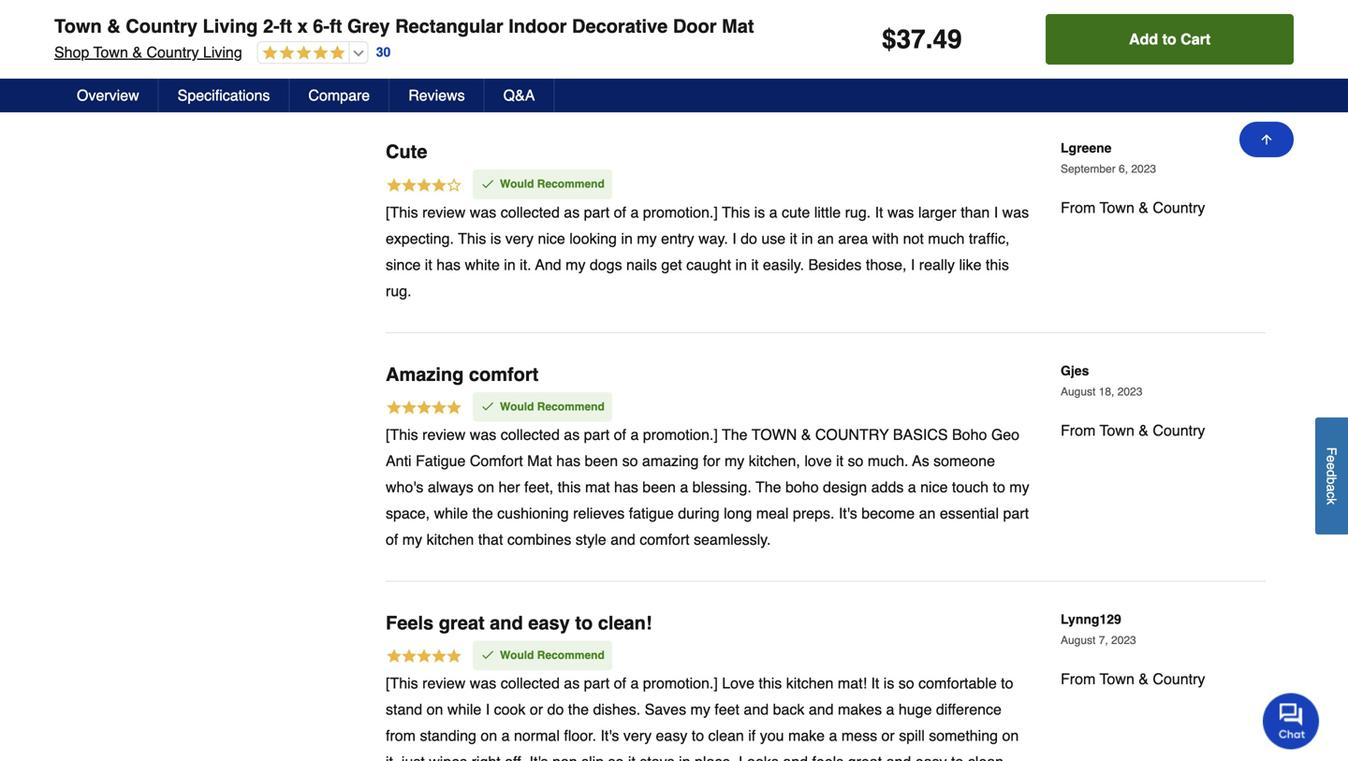 Task type: describe. For each thing, give the bounding box(es) containing it.
it's inside [this review was collected as part of a promotion.] the town & country basics boho geo anti fatigue comfort mat has been so amazing for my kitchen, love it so much. as someone who's always on her feet, this mat has been a blessing. the boho design adds a nice touch to my space, while the cushioning relieves fatigue during long meal preps. it's become an essential part of my kitchen that combines style and comfort seamlessly.
[[839, 505, 857, 522]]

this inside [this review was collected as part of a promotion.] the town & country basics boho geo anti fatigue comfort mat has been so amazing for my kitchen, love it so much. as someone who's always on her feet, this mat has been a blessing. the boho design adds a nice touch to my space, while the cushioning relieves fatigue during long meal preps. it's become an essential part of my kitchen that combines style and comfort seamlessly.
[[558, 478, 581, 496]]

if
[[748, 727, 756, 745]]

would for feels great and easy to clean!
[[500, 649, 534, 662]]

0 vertical spatial easy
[[528, 612, 570, 634]]

place.
[[695, 753, 735, 761]]

that
[[478, 531, 503, 548]]

a left cute
[[769, 204, 778, 221]]

a up fatigue
[[631, 426, 639, 443]]

huge
[[899, 701, 932, 718]]

little
[[814, 204, 841, 221]]

in right caught
[[736, 256, 747, 273]]

of for cute
[[614, 204, 626, 221]]

5 stars image for feels
[[386, 648, 463, 668]]

anti
[[386, 452, 412, 470]]

clean
[[708, 727, 744, 745]]

while inside [this review was collected as part of a promotion.] the town & country basics boho geo anti fatigue comfort mat has been so amazing for my kitchen, love it so much. as someone who's always on her feet, this mat has been a blessing. the boho design adds a nice touch to my space, while the cushioning relieves fatigue during long meal preps. it's become an essential part of my kitchen that combines style and comfort seamlessly.
[[434, 505, 468, 522]]

6-
[[313, 15, 330, 37]]

my down "space,"
[[402, 531, 422, 548]]

cute
[[386, 141, 427, 163]]

on up right
[[481, 727, 497, 745]]

love
[[722, 675, 755, 692]]

from for great
[[1061, 670, 1096, 688]]

boho
[[786, 478, 819, 496]]

amazing comfort
[[386, 364, 539, 385]]

town
[[752, 426, 797, 443]]

standing
[[420, 727, 477, 745]]

k
[[1324, 498, 1339, 505]]

part for feels great and easy to clean!
[[584, 675, 610, 692]]

i left really
[[911, 256, 915, 273]]

checkmark image for cute
[[480, 176, 495, 191]]

become
[[862, 505, 915, 522]]

as for cute
[[564, 204, 580, 221]]

would for amazing comfort
[[500, 400, 534, 413]]

b
[[1324, 477, 1339, 484]]

town for cute
[[1100, 199, 1135, 216]]

town & country living 2-ft x 6-ft grey rectangular indoor decorative door mat
[[54, 15, 754, 37]]

2023 inside lgreene september 6, 2023
[[1131, 163, 1156, 176]]

town for amazing comfort
[[1100, 422, 1135, 439]]

cook
[[494, 701, 526, 718]]

with
[[872, 230, 899, 247]]

1 horizontal spatial it's
[[601, 727, 619, 745]]

add to cart button
[[1046, 14, 1294, 65]]

mat inside [this review was collected as part of a promotion.] the town & country basics boho geo anti fatigue comfort mat has been so amazing for my kitchen, love it so much. as someone who's always on her feet, this mat has been a blessing. the boho design adds a nice touch to my space, while the cushioning relieves fatigue during long meal preps. it's become an essential part of my kitchen that combines style and comfort seamlessly.
[[527, 452, 552, 470]]

$ 37 . 49
[[882, 24, 962, 54]]

difference
[[936, 701, 1002, 718]]

feels great and easy to clean!
[[386, 612, 652, 634]]

an inside [this review was collected as part of a promotion.] the town & country basics boho geo anti fatigue comfort mat has been so amazing for my kitchen, love it so much. as someone who's always on her feet, this mat has been a blessing. the boho design adds a nice touch to my space, while the cushioning relieves fatigue during long meal preps. it's become an essential part of my kitchen that combines style and comfort seamlessly.
[[919, 505, 936, 522]]

was up traffic,
[[1002, 204, 1029, 221]]

1 vertical spatial this
[[458, 230, 486, 247]]

it right since
[[425, 256, 432, 273]]

18,
[[1099, 385, 1115, 398]]

grey
[[347, 15, 390, 37]]

compare
[[308, 87, 370, 104]]

would recommend for feels great and easy to clean!
[[500, 649, 605, 662]]

spill
[[899, 727, 925, 745]]

promotion.] for amazing comfort
[[643, 426, 718, 443]]

would for cute
[[500, 178, 534, 191]]

cute
[[782, 204, 810, 221]]

gjes august 18, 2023
[[1061, 363, 1143, 398]]

very inside [this review was collected as part of a promotion.] this is a cute little rug. it was larger than i was expecting. this is very nice looking in my entry way. i do use it in an area with not much traffic, since it has white in it. and my dogs nails get caught in it easily. besides those, i really like this rug.
[[505, 230, 534, 247]]

it inside [this review was collected as part of a promotion.] love this kitchen mat! it is so comfortable to stand on while i cook or do the dishes. saves my feet and back and makes a huge difference from standing on a normal floor. it's very easy to clean if you make a mess or spill something on it, just wipes right off. it's non slip so it stays in place. looks and feels great and easy to cle
[[628, 753, 636, 761]]

you
[[760, 727, 784, 745]]

f e e d b a c k button
[[1316, 417, 1348, 534]]

overview
[[77, 87, 139, 104]]

2023 for great
[[1111, 634, 1136, 647]]

compare button
[[290, 79, 390, 112]]

i right way.
[[732, 230, 737, 247]]

a right adds
[[908, 478, 916, 496]]

1 horizontal spatial easy
[[656, 727, 688, 745]]

during
[[678, 505, 720, 522]]

f e e d b a c k
[[1324, 447, 1339, 505]]

long
[[724, 505, 752, 522]]

always
[[428, 478, 474, 496]]

dishes.
[[593, 701, 641, 718]]

0 horizontal spatial comfort
[[469, 364, 539, 385]]

5 stars image for amazing
[[386, 399, 463, 419]]

meal
[[756, 505, 789, 522]]

to up difference
[[1001, 675, 1014, 692]]

recommend for amazing comfort
[[537, 400, 605, 413]]

add
[[1129, 30, 1158, 48]]

a up feels
[[829, 727, 837, 745]]

overview button
[[58, 79, 159, 112]]

1 vertical spatial rug.
[[386, 282, 412, 299]]

amazing
[[386, 364, 464, 385]]

slip
[[582, 753, 604, 761]]

lynng129 august 7, 2023
[[1061, 612, 1136, 647]]

on up standing
[[427, 701, 443, 718]]

this inside [this review was collected as part of a promotion.] love this kitchen mat! it is so comfortable to stand on while i cook or do the dishes. saves my feet and back and makes a huge difference from standing on a normal floor. it's very easy to clean if you make a mess or spill something on it, just wipes right off. it's non slip so it stays in place. looks and feels great and easy to cle
[[759, 675, 782, 692]]

from for comfort
[[1061, 422, 1096, 439]]

design
[[823, 478, 867, 496]]

not
[[903, 230, 924, 247]]

feels
[[812, 753, 844, 761]]

0 vertical spatial been
[[585, 452, 618, 470]]

her
[[499, 478, 520, 496]]

[this review was collected as part of a promotion.] the town & country basics boho geo anti fatigue comfort mat has been so amazing for my kitchen, love it so much. as someone who's always on her feet, this mat has been a blessing. the boho design adds a nice touch to my space, while the cushioning relieves fatigue during long meal preps. it's become an essential part of my kitchen that combines style and comfort seamlessly.
[[386, 426, 1030, 548]]

very inside [this review was collected as part of a promotion.] love this kitchen mat! it is so comfortable to stand on while i cook or do the dishes. saves my feet and back and makes a huge difference from standing on a normal floor. it's very easy to clean if you make a mess or spill something on it, just wipes right off. it's non slip so it stays in place. looks and feels great and easy to cle
[[623, 727, 652, 745]]

1 living from the top
[[203, 15, 258, 37]]

august for amazing comfort
[[1061, 385, 1096, 398]]

1 vertical spatial is
[[490, 230, 501, 247]]

way.
[[699, 230, 728, 247]]

collected for amazing comfort
[[501, 426, 560, 443]]

and down spill
[[886, 753, 911, 761]]

so left amazing
[[622, 452, 638, 470]]

4 stars image
[[386, 176, 463, 196]]

it left the easily.
[[751, 256, 759, 273]]

fatigue
[[416, 452, 466, 470]]

preps.
[[793, 505, 835, 522]]

white
[[465, 256, 500, 273]]

in inside [this review was collected as part of a promotion.] love this kitchen mat! it is so comfortable to stand on while i cook or do the dishes. saves my feet and back and makes a huge difference from standing on a normal floor. it's very easy to clean if you make a mess or spill something on it, just wipes right off. it's non slip so it stays in place. looks and feels great and easy to cle
[[679, 753, 691, 761]]

touch
[[952, 478, 989, 496]]

my right touch
[[1010, 478, 1030, 496]]

kitchen inside [this review was collected as part of a promotion.] the town & country basics boho geo anti fatigue comfort mat has been so amazing for my kitchen, love it so much. as someone who's always on her feet, this mat has been a blessing. the boho design adds a nice touch to my space, while the cushioning relieves fatigue during long meal preps. it's become an essential part of my kitchen that combines style and comfort seamlessly.
[[427, 531, 474, 548]]

essential
[[940, 505, 999, 522]]

stays
[[640, 753, 675, 761]]

and up make
[[809, 701, 834, 718]]

c
[[1324, 492, 1339, 498]]

and up if
[[744, 701, 769, 718]]

part right the essential on the right bottom
[[1003, 505, 1029, 522]]

of for feels great and easy to clean!
[[614, 675, 626, 692]]

fatigue
[[629, 505, 674, 522]]

stand
[[386, 701, 422, 718]]

door
[[673, 15, 717, 37]]

0 vertical spatial mat
[[722, 15, 754, 37]]

mat
[[585, 478, 610, 496]]

space,
[[386, 505, 430, 522]]

gjes
[[1061, 363, 1089, 378]]

in up "nails"
[[621, 230, 633, 247]]

of down "space,"
[[386, 531, 398, 548]]

0 horizontal spatial or
[[530, 701, 543, 718]]

dogs
[[590, 256, 622, 273]]

town up shop
[[54, 15, 102, 37]]

and down the that
[[490, 612, 523, 634]]

it,
[[386, 753, 397, 761]]

recommend for feels great and easy to clean!
[[537, 649, 605, 662]]

has inside [this review was collected as part of a promotion.] this is a cute little rug. it was larger than i was expecting. this is very nice looking in my entry way. i do use it in an area with not much traffic, since it has white in it. and my dogs nails get caught in it easily. besides those, i really like this rug.
[[437, 256, 461, 273]]

town for feels great and easy to clean!
[[1100, 670, 1135, 688]]

basics
[[893, 426, 948, 443]]

.
[[926, 24, 933, 54]]

to down the "something"
[[951, 753, 964, 761]]

clean!
[[598, 612, 652, 634]]

2 horizontal spatial has
[[614, 478, 638, 496]]

combines
[[507, 531, 571, 548]]

right
[[472, 753, 501, 761]]

1 vertical spatial the
[[756, 478, 781, 496]]

nice inside [this review was collected as part of a promotion.] this is a cute little rug. it was larger than i was expecting. this is very nice looking in my entry way. i do use it in an area with not much traffic, since it has white in it. and my dogs nails get caught in it easily. besides those, i really like this rug.
[[538, 230, 565, 247]]

promotion.] for feels great and easy to clean!
[[643, 675, 718, 692]]

nails
[[626, 256, 657, 273]]

for
[[703, 452, 721, 470]]

promotion.] for cute
[[643, 204, 718, 221]]

make
[[788, 727, 825, 745]]

someone
[[934, 452, 995, 470]]

as for feels great and easy to clean!
[[564, 675, 580, 692]]

country for feels great and easy to clean!
[[1153, 670, 1205, 688]]

entry
[[661, 230, 694, 247]]

1 horizontal spatial rug.
[[845, 204, 871, 221]]

i right than
[[994, 204, 998, 221]]

checkmark image for amazing comfort
[[480, 399, 495, 414]]

it right use
[[790, 230, 797, 247]]

adds
[[871, 478, 904, 496]]

is inside [this review was collected as part of a promotion.] love this kitchen mat! it is so comfortable to stand on while i cook or do the dishes. saves my feet and back and makes a huge difference from standing on a normal floor. it's very easy to clean if you make a mess or spill something on it, just wipes right off. it's non slip so it stays in place. looks and feels great and easy to cle
[[884, 675, 895, 692]]

1 horizontal spatial this
[[722, 204, 750, 221]]

d
[[1324, 470, 1339, 477]]

larger
[[918, 204, 957, 221]]

wipes
[[429, 753, 467, 761]]

much
[[928, 230, 965, 247]]

comfort inside [this review was collected as part of a promotion.] the town & country basics boho geo anti fatigue comfort mat has been so amazing for my kitchen, love it so much. as someone who's always on her feet, this mat has been a blessing. the boho design adds a nice touch to my space, while the cushioning relieves fatigue during long meal preps. it's become an essential part of my kitchen that combines style and comfort seamlessly.
[[640, 531, 690, 548]]

august for feels great and easy to clean!
[[1061, 634, 1096, 647]]

arrow up image
[[1259, 132, 1274, 147]]

back
[[773, 701, 805, 718]]

floor.
[[564, 727, 596, 745]]

2 horizontal spatial easy
[[915, 753, 947, 761]]

an inside [this review was collected as part of a promotion.] this is a cute little rug. it was larger than i was expecting. this is very nice looking in my entry way. i do use it in an area with not much traffic, since it has white in it. and my dogs nails get caught in it easily. besides those, i really like this rug.
[[817, 230, 834, 247]]

a down amazing
[[680, 478, 688, 496]]

specifications
[[178, 87, 270, 104]]



Task type: locate. For each thing, give the bounding box(es) containing it.
2 review from the top
[[422, 426, 466, 443]]

or left spill
[[882, 727, 895, 745]]

ft
[[280, 15, 292, 37], [330, 15, 342, 37]]

1 vertical spatial collected
[[501, 426, 560, 443]]

1 vertical spatial very
[[623, 727, 652, 745]]

specifications button
[[159, 79, 290, 112]]

nice up and
[[538, 230, 565, 247]]

saves
[[645, 701, 686, 718]]

area
[[838, 230, 868, 247]]

part for cute
[[584, 204, 610, 221]]

1 [this from the top
[[386, 204, 418, 221]]

really
[[919, 256, 955, 273]]

easy down spill
[[915, 753, 947, 761]]

1 horizontal spatial ft
[[330, 15, 342, 37]]

promotion.] inside [this review was collected as part of a promotion.] this is a cute little rug. it was larger than i was expecting. this is very nice looking in my entry way. i do use it in an area with not much traffic, since it has white in it. and my dogs nails get caught in it easily. besides those, i really like this rug.
[[643, 204, 718, 221]]

this left mat
[[558, 478, 581, 496]]

love
[[805, 452, 832, 470]]

1 vertical spatial do
[[547, 701, 564, 718]]

0 horizontal spatial do
[[547, 701, 564, 718]]

was
[[470, 204, 496, 221], [888, 204, 914, 221], [1002, 204, 1029, 221], [470, 426, 496, 443], [470, 675, 496, 692]]

my inside [this review was collected as part of a promotion.] love this kitchen mat! it is so comfortable to stand on while i cook or do the dishes. saves my feet and back and makes a huge difference from standing on a normal floor. it's very easy to clean if you make a mess or spill something on it, just wipes right off. it's non slip so it stays in place. looks and feels great and easy to cle
[[691, 701, 711, 718]]

0 horizontal spatial the
[[722, 426, 748, 443]]

1 vertical spatial kitchen
[[786, 675, 834, 692]]

a left huge
[[886, 701, 895, 718]]

checkmark image right 4 stars 'image' at the left top of page
[[480, 176, 495, 191]]

easy up stays
[[656, 727, 688, 745]]

a up k
[[1324, 484, 1339, 492]]

0 vertical spatial 2023
[[1131, 163, 1156, 176]]

do up normal
[[547, 701, 564, 718]]

from
[[386, 727, 416, 745]]

0 vertical spatial nice
[[538, 230, 565, 247]]

it's
[[839, 505, 857, 522], [601, 727, 619, 745], [530, 753, 548, 761]]

2 vertical spatial would
[[500, 649, 534, 662]]

2 promotion.] from the top
[[643, 426, 718, 443]]

kitchen inside [this review was collected as part of a promotion.] love this kitchen mat! it is so comfortable to stand on while i cook or do the dishes. saves my feet and back and makes a huge difference from standing on a normal floor. it's very easy to clean if you make a mess or spill something on it, just wipes right off. it's non slip so it stays in place. looks and feels great and easy to cle
[[786, 675, 834, 692]]

much.
[[868, 452, 909, 470]]

3 review from the top
[[422, 675, 466, 692]]

1 vertical spatial or
[[882, 727, 895, 745]]

off.
[[505, 753, 525, 761]]

of inside [this review was collected as part of a promotion.] this is a cute little rug. it was larger than i was expecting. this is very nice looking in my entry way. i do use it in an area with not much traffic, since it has white in it. and my dogs nails get caught in it easily. besides those, i really like this rug.
[[614, 204, 626, 221]]

0 horizontal spatial has
[[437, 256, 461, 273]]

2 living from the top
[[203, 44, 242, 61]]

[this inside [this review was collected as part of a promotion.] love this kitchen mat! it is so comfortable to stand on while i cook or do the dishes. saves my feet and back and makes a huge difference from standing on a normal floor. it's very easy to clean if you make a mess or spill something on it, just wipes right off. it's non slip so it stays in place. looks and feels great and easy to cle
[[386, 675, 418, 692]]

[this for amazing comfort
[[386, 426, 418, 443]]

[this for feels great and easy to clean!
[[386, 675, 418, 692]]

to inside add to cart button
[[1163, 30, 1177, 48]]

kitchen up back
[[786, 675, 834, 692]]

2 vertical spatial would recommend
[[500, 649, 605, 662]]

2 vertical spatial as
[[564, 675, 580, 692]]

1 vertical spatial has
[[556, 452, 581, 470]]

0 vertical spatial it
[[875, 204, 883, 221]]

collected up cook
[[501, 675, 560, 692]]

3 checkmark image from the top
[[480, 648, 495, 663]]

as up floor.
[[564, 675, 580, 692]]

country
[[126, 15, 198, 37], [146, 44, 199, 61], [1153, 199, 1205, 216], [1153, 422, 1205, 439], [1153, 670, 1205, 688]]

2 horizontal spatial is
[[884, 675, 895, 692]]

like
[[959, 256, 982, 273]]

would up it.
[[500, 178, 534, 191]]

part up looking
[[584, 204, 610, 221]]

0 vertical spatial checkmark image
[[480, 176, 495, 191]]

1 vertical spatial it's
[[601, 727, 619, 745]]

it inside [this review was collected as part of a promotion.] this is a cute little rug. it was larger than i was expecting. this is very nice looking in my entry way. i do use it in an area with not much traffic, since it has white in it. and my dogs nails get caught in it easily. besides those, i really like this rug.
[[875, 204, 883, 221]]

my up "nails"
[[637, 230, 657, 247]]

1 recommend from the top
[[537, 178, 605, 191]]

review for feels great and easy to clean!
[[422, 675, 466, 692]]

1 as from the top
[[564, 204, 580, 221]]

0 vertical spatial has
[[437, 256, 461, 273]]

was for amazing comfort
[[470, 426, 496, 443]]

0 horizontal spatial rug.
[[386, 282, 412, 299]]

from town & country
[[1061, 199, 1205, 216], [1061, 422, 1205, 439], [1061, 670, 1205, 688]]

to left clean!
[[575, 612, 593, 634]]

checkmark image down 'amazing comfort'
[[480, 399, 495, 414]]

living
[[203, 15, 258, 37], [203, 44, 242, 61]]

from down lynng129 august 7, 2023
[[1061, 670, 1096, 688]]

as inside [this review was collected as part of a promotion.] love this kitchen mat! it is so comfortable to stand on while i cook or do the dishes. saves my feet and back and makes a huge difference from standing on a normal floor. it's very easy to clean if you make a mess or spill something on it, just wipes right off. it's non slip so it stays in place. looks and feels great and easy to cle
[[564, 675, 580, 692]]

my right and
[[566, 256, 586, 273]]

was for cute
[[470, 204, 496, 221]]

in
[[621, 230, 633, 247], [802, 230, 813, 247], [504, 256, 516, 273], [736, 256, 747, 273], [679, 753, 691, 761]]

mat up the feet,
[[527, 452, 552, 470]]

recommend for cute
[[537, 178, 605, 191]]

review inside [this review was collected as part of a promotion.] the town & country basics boho geo anti fatigue comfort mat has been so amazing for my kitchen, love it so much. as someone who's always on her feet, this mat has been a blessing. the boho design adds a nice touch to my space, while the cushioning relieves fatigue during long meal preps. it's become an essential part of my kitchen that combines style and comfort seamlessly.
[[422, 426, 466, 443]]

review inside [this review was collected as part of a promotion.] love this kitchen mat! it is so comfortable to stand on while i cook or do the dishes. saves my feet and back and makes a huge difference from standing on a normal floor. it's very easy to clean if you make a mess or spill something on it, just wipes right off. it's non slip so it stays in place. looks and feels great and easy to cle
[[422, 675, 466, 692]]

was inside [this review was collected as part of a promotion.] love this kitchen mat! it is so comfortable to stand on while i cook or do the dishes. saves my feet and back and makes a huge difference from standing on a normal floor. it's very easy to clean if you make a mess or spill something on it, just wipes right off. it's non slip so it stays in place. looks and feels great and easy to cle
[[470, 675, 496, 692]]

1 vertical spatial living
[[203, 44, 242, 61]]

1 e from the top
[[1324, 455, 1339, 462]]

2 vertical spatial [this
[[386, 675, 418, 692]]

to right add at the top
[[1163, 30, 1177, 48]]

reviews button
[[390, 79, 485, 112]]

i inside [this review was collected as part of a promotion.] love this kitchen mat! it is so comfortable to stand on while i cook or do the dishes. saves my feet and back and makes a huge difference from standing on a normal floor. it's very easy to clean if you make a mess or spill something on it, just wipes right off. it's non slip so it stays in place. looks and feels great and easy to cle
[[486, 701, 490, 718]]

non
[[552, 753, 577, 761]]

a inside button
[[1324, 484, 1339, 492]]

do inside [this review was collected as part of a promotion.] this is a cute little rug. it was larger than i was expecting. this is very nice looking in my entry way. i do use it in an area with not much traffic, since it has white in it. and my dogs nails get caught in it easily. besides those, i really like this rug.
[[741, 230, 757, 247]]

2 ft from the left
[[330, 15, 342, 37]]

0 horizontal spatial nice
[[538, 230, 565, 247]]

1 vertical spatial august
[[1061, 634, 1096, 647]]

1 vertical spatial while
[[447, 701, 482, 718]]

0 horizontal spatial kitchen
[[427, 531, 474, 548]]

1 vertical spatial recommend
[[537, 400, 605, 413]]

review for cute
[[422, 204, 466, 221]]

from town & country for comfort
[[1061, 422, 1205, 439]]

2 as from the top
[[564, 426, 580, 443]]

collected inside [this review was collected as part of a promotion.] this is a cute little rug. it was larger than i was expecting. this is very nice looking in my entry way. i do use it in an area with not much traffic, since it has white in it. and my dogs nails get caught in it easily. besides those, i really like this rug.
[[501, 204, 560, 221]]

a up off. at the bottom of page
[[502, 727, 510, 745]]

1 vertical spatial from town & country
[[1061, 422, 1205, 439]]

2023 right 18,
[[1118, 385, 1143, 398]]

traffic,
[[969, 230, 1010, 247]]

in down cute
[[802, 230, 813, 247]]

0 vertical spatial august
[[1061, 385, 1096, 398]]

feet,
[[524, 478, 554, 496]]

recommend down feels great and easy to clean!
[[537, 649, 605, 662]]

so right slip
[[608, 753, 624, 761]]

2 vertical spatial has
[[614, 478, 638, 496]]

checkmark image for feels great and easy to clean!
[[480, 648, 495, 663]]

1 horizontal spatial the
[[756, 478, 781, 496]]

part for amazing comfort
[[584, 426, 610, 443]]

part up dishes.
[[584, 675, 610, 692]]

2 checkmark image from the top
[[480, 399, 495, 414]]

0 vertical spatial this
[[722, 204, 750, 221]]

was up "white"
[[470, 204, 496, 221]]

blessing.
[[693, 478, 752, 496]]

0 vertical spatial would
[[500, 178, 534, 191]]

1 august from the top
[[1061, 385, 1096, 398]]

2 vertical spatial this
[[759, 675, 782, 692]]

on
[[478, 478, 494, 496], [427, 701, 443, 718], [481, 727, 497, 745], [1002, 727, 1019, 745]]

comfort
[[470, 452, 523, 470]]

promotion.] inside [this review was collected as part of a promotion.] love this kitchen mat! it is so comfortable to stand on while i cook or do the dishes. saves my feet and back and makes a huge difference from standing on a normal floor. it's very easy to clean if you make a mess or spill something on it, just wipes right off. it's non slip so it stays in place. looks and feels great and easy to cle
[[643, 675, 718, 692]]

town down 6, on the top of page
[[1100, 199, 1135, 216]]

1 vertical spatial would recommend
[[500, 400, 605, 413]]

2 would from the top
[[500, 400, 534, 413]]

3 [this from the top
[[386, 675, 418, 692]]

from
[[1061, 199, 1096, 216], [1061, 422, 1096, 439], [1061, 670, 1096, 688]]

0 vertical spatial from
[[1061, 199, 1096, 216]]

expecting.
[[386, 230, 454, 247]]

august inside lynng129 august 7, 2023
[[1061, 634, 1096, 647]]

to right touch
[[993, 478, 1005, 496]]

2 from town & country from the top
[[1061, 422, 1205, 439]]

collected for cute
[[501, 204, 560, 221]]

3 from town & country from the top
[[1061, 670, 1205, 688]]

1 horizontal spatial comfort
[[640, 531, 690, 548]]

2-
[[263, 15, 280, 37]]

the up meal
[[756, 478, 781, 496]]

was inside [this review was collected as part of a promotion.] the town & country basics boho geo anti fatigue comfort mat has been so amazing for my kitchen, love it so much. as someone who's always on her feet, this mat has been a blessing. the boho design adds a nice touch to my space, while the cushioning relieves fatigue during long meal preps. it's become an essential part of my kitchen that combines style and comfort seamlessly.
[[470, 426, 496, 443]]

lgreene september 6, 2023
[[1061, 141, 1156, 176]]

part
[[584, 204, 610, 221], [584, 426, 610, 443], [1003, 505, 1029, 522], [584, 675, 610, 692]]

2 recommend from the top
[[537, 400, 605, 413]]

0 horizontal spatial very
[[505, 230, 534, 247]]

normal
[[514, 727, 560, 745]]

great inside [this review was collected as part of a promotion.] love this kitchen mat! it is so comfortable to stand on while i cook or do the dishes. saves my feet and back and makes a huge difference from standing on a normal floor. it's very easy to clean if you make a mess or spill something on it, just wipes right off. it's non slip so it stays in place. looks and feels great and easy to cle
[[848, 753, 882, 761]]

this
[[986, 256, 1009, 273], [558, 478, 581, 496], [759, 675, 782, 692]]

was up the not
[[888, 204, 914, 221]]

1 horizontal spatial nice
[[921, 478, 948, 496]]

1 horizontal spatial an
[[919, 505, 936, 522]]

4.9 stars image
[[258, 45, 345, 62]]

1 vertical spatial comfort
[[640, 531, 690, 548]]

it right "love" in the bottom of the page
[[836, 452, 844, 470]]

august down lynng129
[[1061, 634, 1096, 647]]

country for amazing comfort
[[1153, 422, 1205, 439]]

while inside [this review was collected as part of a promotion.] love this kitchen mat! it is so comfortable to stand on while i cook or do the dishes. saves my feet and back and makes a huge difference from standing on a normal floor. it's very easy to clean if you make a mess or spill something on it, just wipes right off. it's non slip so it stays in place. looks and feels great and easy to cle
[[447, 701, 482, 718]]

1 vertical spatial mat
[[527, 452, 552, 470]]

1 review from the top
[[422, 204, 466, 221]]

the inside [this review was collected as part of a promotion.] the town & country basics boho geo anti fatigue comfort mat has been so amazing for my kitchen, love it so much. as someone who's always on her feet, this mat has been a blessing. the boho design adds a nice touch to my space, while the cushioning relieves fatigue during long meal preps. it's become an essential part of my kitchen that combines style and comfort seamlessly.
[[472, 505, 493, 522]]

town down 7,
[[1100, 670, 1135, 688]]

part inside [this review was collected as part of a promotion.] love this kitchen mat! it is so comfortable to stand on while i cook or do the dishes. saves my feet and back and makes a huge difference from standing on a normal floor. it's very easy to clean if you make a mess or spill something on it, just wipes right off. it's non slip so it stays in place. looks and feels great and easy to cle
[[584, 675, 610, 692]]

review down 4 stars 'image' at the left top of page
[[422, 204, 466, 221]]

1 vertical spatial promotion.]
[[643, 426, 718, 443]]

chat invite button image
[[1263, 692, 1320, 750]]

collected inside [this review was collected as part of a promotion.] love this kitchen mat! it is so comfortable to stand on while i cook or do the dishes. saves my feet and back and makes a huge difference from standing on a normal floor. it's very easy to clean if you make a mess or spill something on it, just wipes right off. it's non slip so it stays in place. looks and feels great and easy to cle
[[501, 675, 560, 692]]

was for feels great and easy to clean!
[[470, 675, 496, 692]]

this
[[722, 204, 750, 221], [458, 230, 486, 247]]

1 horizontal spatial is
[[754, 204, 765, 221]]

1 from town & country from the top
[[1061, 199, 1205, 216]]

has up relieves
[[556, 452, 581, 470]]

0 horizontal spatial mat
[[527, 452, 552, 470]]

easy left clean!
[[528, 612, 570, 634]]

0 horizontal spatial an
[[817, 230, 834, 247]]

it left stays
[[628, 753, 636, 761]]

comfort right amazing
[[469, 364, 539, 385]]

to inside [this review was collected as part of a promotion.] the town & country basics boho geo anti fatigue comfort mat has been so amazing for my kitchen, love it so much. as someone who's always on her feet, this mat has been a blessing. the boho design adds a nice touch to my space, while the cushioning relieves fatigue during long meal preps. it's become an essential part of my kitchen that combines style and comfort seamlessly.
[[993, 478, 1005, 496]]

2 vertical spatial it's
[[530, 753, 548, 761]]

1 vertical spatial an
[[919, 505, 936, 522]]

[this inside [this review was collected as part of a promotion.] the town & country basics boho geo anti fatigue comfort mat has been so amazing for my kitchen, love it so much. as someone who's always on her feet, this mat has been a blessing. the boho design adds a nice touch to my space, while the cushioning relieves fatigue during long meal preps. it's become an essential part of my kitchen that combines style and comfort seamlessly.
[[386, 426, 418, 443]]

country for cute
[[1153, 199, 1205, 216]]

2 vertical spatial 2023
[[1111, 634, 1136, 647]]

as for amazing comfort
[[564, 426, 580, 443]]

2023 right 7,
[[1111, 634, 1136, 647]]

collected inside [this review was collected as part of a promotion.] the town & country basics boho geo anti fatigue comfort mat has been so amazing for my kitchen, love it so much. as someone who's always on her feet, this mat has been a blessing. the boho design adds a nice touch to my space, while the cushioning relieves fatigue during long meal preps. it's become an essential part of my kitchen that combines style and comfort seamlessly.
[[501, 426, 560, 443]]

on inside [this review was collected as part of a promotion.] the town & country basics boho geo anti fatigue comfort mat has been so amazing for my kitchen, love it so much. as someone who's always on her feet, this mat has been a blessing. the boho design adds a nice touch to my space, while the cushioning relieves fatigue during long meal preps. it's become an essential part of my kitchen that combines style and comfort seamlessly.
[[478, 478, 494, 496]]

review
[[422, 204, 466, 221], [422, 426, 466, 443], [422, 675, 466, 692]]

it's down normal
[[530, 753, 548, 761]]

49
[[933, 24, 962, 54]]

town
[[54, 15, 102, 37], [93, 44, 128, 61], [1100, 199, 1135, 216], [1100, 422, 1135, 439], [1100, 670, 1135, 688]]

0 vertical spatial promotion.]
[[643, 204, 718, 221]]

1 vertical spatial 5 stars image
[[386, 648, 463, 668]]

2 vertical spatial from
[[1061, 670, 1096, 688]]

2 vertical spatial from town & country
[[1061, 670, 1205, 688]]

my
[[637, 230, 657, 247], [566, 256, 586, 273], [725, 452, 745, 470], [1010, 478, 1030, 496], [402, 531, 422, 548], [691, 701, 711, 718]]

2 from from the top
[[1061, 422, 1096, 439]]

1 vertical spatial easy
[[656, 727, 688, 745]]

1 vertical spatial 2023
[[1118, 385, 1143, 398]]

1 vertical spatial review
[[422, 426, 466, 443]]

0 horizontal spatial easy
[[528, 612, 570, 634]]

2 vertical spatial is
[[884, 675, 895, 692]]

1 vertical spatial this
[[558, 478, 581, 496]]

while up standing
[[447, 701, 482, 718]]

it.
[[520, 256, 531, 273]]

as
[[912, 452, 929, 470]]

0 vertical spatial recommend
[[537, 178, 605, 191]]

would recommend for cute
[[500, 178, 605, 191]]

0 vertical spatial very
[[505, 230, 534, 247]]

1 checkmark image from the top
[[480, 176, 495, 191]]

of for amazing comfort
[[614, 426, 626, 443]]

feet
[[715, 701, 740, 718]]

1 5 stars image from the top
[[386, 399, 463, 419]]

2 5 stars image from the top
[[386, 648, 463, 668]]

ft left x
[[280, 15, 292, 37]]

1 would from the top
[[500, 178, 534, 191]]

2 horizontal spatial it's
[[839, 505, 857, 522]]

on left her at the left bottom of page
[[478, 478, 494, 496]]

town down 18,
[[1100, 422, 1135, 439]]

0 vertical spatial great
[[439, 612, 485, 634]]

2 august from the top
[[1061, 634, 1096, 647]]

to up place.
[[692, 727, 704, 745]]

1 horizontal spatial mat
[[722, 15, 754, 37]]

shop
[[54, 44, 89, 61]]

e
[[1324, 455, 1339, 462], [1324, 462, 1339, 470]]

of inside [this review was collected as part of a promotion.] love this kitchen mat! it is so comfortable to stand on while i cook or do the dishes. saves my feet and back and makes a huge difference from standing on a normal floor. it's very easy to clean if you make a mess or spill something on it, just wipes right off. it's non slip so it stays in place. looks and feels great and easy to cle
[[614, 675, 626, 692]]

5 stars image down amazing
[[386, 399, 463, 419]]

3 would from the top
[[500, 649, 534, 662]]

from down gjes august 18, 2023
[[1061, 422, 1096, 439]]

would recommend up looking
[[500, 178, 605, 191]]

2 [this from the top
[[386, 426, 418, 443]]

1 collected from the top
[[501, 204, 560, 221]]

my right for
[[725, 452, 745, 470]]

3 as from the top
[[564, 675, 580, 692]]

0 vertical spatial the
[[472, 505, 493, 522]]

1 horizontal spatial the
[[568, 701, 589, 718]]

0 horizontal spatial it's
[[530, 753, 548, 761]]

1 vertical spatial [this
[[386, 426, 418, 443]]

do left use
[[741, 230, 757, 247]]

2023 inside lynng129 august 7, 2023
[[1111, 634, 1136, 647]]

checkmark image
[[480, 176, 495, 191], [480, 399, 495, 414], [480, 648, 495, 663]]

3 recommend from the top
[[537, 649, 605, 662]]

indoor
[[509, 15, 567, 37]]

1 ft from the left
[[280, 15, 292, 37]]

living left 2- at the left
[[203, 15, 258, 37]]

1 horizontal spatial has
[[556, 452, 581, 470]]

checkmark image down feels great and easy to clean!
[[480, 648, 495, 663]]

30
[[376, 45, 391, 60]]

mess
[[842, 727, 877, 745]]

0 vertical spatial an
[[817, 230, 834, 247]]

was up comfort
[[470, 426, 496, 443]]

0 vertical spatial is
[[754, 204, 765, 221]]

august down gjes
[[1061, 385, 1096, 398]]

3 promotion.] from the top
[[643, 675, 718, 692]]

1 horizontal spatial been
[[643, 478, 676, 496]]

2023 inside gjes august 18, 2023
[[1118, 385, 1143, 398]]

the inside [this review was collected as part of a promotion.] love this kitchen mat! it is so comfortable to stand on while i cook or do the dishes. saves my feet and back and makes a huge difference from standing on a normal floor. it's very easy to clean if you make a mess or spill something on it, just wipes right off. it's non slip so it stays in place. looks and feels great and easy to cle
[[568, 701, 589, 718]]

this inside [this review was collected as part of a promotion.] this is a cute little rug. it was larger than i was expecting. this is very nice looking in my entry way. i do use it in an area with not much traffic, since it has white in it. and my dogs nails get caught in it easily. besides those, i really like this rug.
[[986, 256, 1009, 273]]

2 collected from the top
[[501, 426, 560, 443]]

seamlessly.
[[694, 531, 771, 548]]

september
[[1061, 163, 1116, 176]]

37
[[897, 24, 926, 54]]

promotion.] inside [this review was collected as part of a promotion.] the town & country basics boho geo anti fatigue comfort mat has been so amazing for my kitchen, love it so much. as someone who's always on her feet, this mat has been a blessing. the boho design adds a nice touch to my space, while the cushioning relieves fatigue during long meal preps. it's become an essential part of my kitchen that combines style and comfort seamlessly.
[[643, 426, 718, 443]]

0 horizontal spatial great
[[439, 612, 485, 634]]

so down country
[[848, 452, 864, 470]]

nice inside [this review was collected as part of a promotion.] the town & country basics boho geo anti fatigue comfort mat has been so amazing for my kitchen, love it so much. as someone who's always on her feet, this mat has been a blessing. the boho design adds a nice touch to my space, while the cushioning relieves fatigue during long meal preps. it's become an essential part of my kitchen that combines style and comfort seamlessly.
[[921, 478, 948, 496]]

collected for feels great and easy to clean!
[[501, 675, 560, 692]]

2 would recommend from the top
[[500, 400, 605, 413]]

easily.
[[763, 256, 804, 273]]

& inside [this review was collected as part of a promotion.] the town & country basics boho geo anti fatigue comfort mat has been so amazing for my kitchen, love it so much. as someone who's always on her feet, this mat has been a blessing. the boho design adds a nice touch to my space, while the cushioning relieves fatigue during long meal preps. it's become an essential part of my kitchen that combines style and comfort seamlessly.
[[801, 426, 811, 443]]

1 vertical spatial from
[[1061, 422, 1096, 439]]

0 vertical spatial while
[[434, 505, 468, 522]]

cushioning
[[497, 505, 569, 522]]

it inside [this review was collected as part of a promotion.] love this kitchen mat! it is so comfortable to stand on while i cook or do the dishes. saves my feet and back and makes a huge difference from standing on a normal floor. it's very easy to clean if you make a mess or spill something on it, just wipes right off. it's non slip so it stays in place. looks and feels great and easy to cle
[[871, 675, 880, 692]]

from town & country for great
[[1061, 670, 1205, 688]]

as inside [this review was collected as part of a promotion.] the town & country basics boho geo anti fatigue comfort mat has been so amazing for my kitchen, love it so much. as someone who's always on her feet, this mat has been a blessing. the boho design adds a nice touch to my space, while the cushioning relieves fatigue during long meal preps. it's become an essential part of my kitchen that combines style and comfort seamlessly.
[[564, 426, 580, 443]]

[this inside [this review was collected as part of a promotion.] this is a cute little rug. it was larger than i was expecting. this is very nice looking in my entry way. i do use it in an area with not much traffic, since it has white in it. and my dogs nails get caught in it easily. besides those, i really like this rug.
[[386, 204, 418, 221]]

2023 right 6, on the top of page
[[1131, 163, 1156, 176]]

an down little
[[817, 230, 834, 247]]

5 stars image down feels
[[386, 648, 463, 668]]

this up "white"
[[458, 230, 486, 247]]

1 horizontal spatial do
[[741, 230, 757, 247]]

1 vertical spatial it
[[871, 675, 880, 692]]

1 vertical spatial would
[[500, 400, 534, 413]]

review inside [this review was collected as part of a promotion.] this is a cute little rug. it was larger than i was expecting. this is very nice looking in my entry way. i do use it in an area with not much traffic, since it has white in it. and my dogs nails get caught in it easily. besides those, i really like this rug.
[[422, 204, 466, 221]]

0 horizontal spatial ft
[[280, 15, 292, 37]]

6,
[[1119, 163, 1128, 176]]

1 from from the top
[[1061, 199, 1096, 216]]

0 vertical spatial kitchen
[[427, 531, 474, 548]]

0 horizontal spatial the
[[472, 505, 493, 522]]

and down make
[[783, 753, 808, 761]]

1 vertical spatial nice
[[921, 478, 948, 496]]

2 vertical spatial checkmark image
[[480, 648, 495, 663]]

[this review was collected as part of a promotion.] this is a cute little rug. it was larger than i was expecting. this is very nice looking in my entry way. i do use it in an area with not much traffic, since it has white in it. and my dogs nails get caught in it easily. besides those, i really like this rug.
[[386, 204, 1029, 299]]

comfort down fatigue
[[640, 531, 690, 548]]

august inside gjes august 18, 2023
[[1061, 385, 1096, 398]]

those,
[[866, 256, 907, 273]]

feels
[[386, 612, 434, 634]]

[this for cute
[[386, 204, 418, 221]]

2 vertical spatial review
[[422, 675, 466, 692]]

2 e from the top
[[1324, 462, 1339, 470]]

1 would recommend from the top
[[500, 178, 605, 191]]

the
[[722, 426, 748, 443], [756, 478, 781, 496]]

review for amazing comfort
[[422, 426, 466, 443]]

part inside [this review was collected as part of a promotion.] this is a cute little rug. it was larger than i was expecting. this is very nice looking in my entry way. i do use it in an area with not much traffic, since it has white in it. and my dogs nails get caught in it easily. besides those, i really like this rug.
[[584, 204, 610, 221]]

3 from from the top
[[1061, 670, 1096, 688]]

kitchen
[[427, 531, 474, 548], [786, 675, 834, 692]]

august
[[1061, 385, 1096, 398], [1061, 634, 1096, 647]]

in left it.
[[504, 256, 516, 273]]

0 vertical spatial this
[[986, 256, 1009, 273]]

0 vertical spatial collected
[[501, 204, 560, 221]]

e up the b
[[1324, 462, 1339, 470]]

mat
[[722, 15, 754, 37], [527, 452, 552, 470]]

a up dishes.
[[631, 675, 639, 692]]

1 horizontal spatial or
[[882, 727, 895, 745]]

something
[[929, 727, 998, 745]]

i left cook
[[486, 701, 490, 718]]

great down mess
[[848, 753, 882, 761]]

nice down the "as"
[[921, 478, 948, 496]]

promotion.] up amazing
[[643, 426, 718, 443]]

use
[[762, 230, 786, 247]]

kitchen left the that
[[427, 531, 474, 548]]

the left "town"
[[722, 426, 748, 443]]

lgreene
[[1061, 141, 1112, 156]]

of up dishes.
[[614, 675, 626, 692]]

recommend up looking
[[537, 178, 605, 191]]

would recommend for amazing comfort
[[500, 400, 605, 413]]

would down feels great and easy to clean!
[[500, 649, 534, 662]]

do inside [this review was collected as part of a promotion.] love this kitchen mat! it is so comfortable to stand on while i cook or do the dishes. saves my feet and back and makes a huge difference from standing on a normal floor. it's very easy to clean if you make a mess or spill something on it, just wipes right off. it's non slip so it stays in place. looks and feels great and easy to cle
[[547, 701, 564, 718]]

3 would recommend from the top
[[500, 649, 605, 662]]

would recommend down feels great and easy to clean!
[[500, 649, 605, 662]]

it inside [this review was collected as part of a promotion.] the town & country basics boho geo anti fatigue comfort mat has been so amazing for my kitchen, love it so much. as someone who's always on her feet, this mat has been a blessing. the boho design adds a nice touch to my space, while the cushioning relieves fatigue during long meal preps. it's become an essential part of my kitchen that combines style and comfort seamlessly.
[[836, 452, 844, 470]]

cart
[[1181, 30, 1211, 48]]

q&a
[[503, 87, 535, 104]]

1 promotion.] from the top
[[643, 204, 718, 221]]

would
[[500, 178, 534, 191], [500, 400, 534, 413], [500, 649, 534, 662]]

great right feels
[[439, 612, 485, 634]]

town right shop
[[93, 44, 128, 61]]

as inside [this review was collected as part of a promotion.] this is a cute little rug. it was larger than i was expecting. this is very nice looking in my entry way. i do use it in an area with not much traffic, since it has white in it. and my dogs nails get caught in it easily. besides those, i really like this rug.
[[564, 204, 580, 221]]

3 collected from the top
[[501, 675, 560, 692]]

lynng129
[[1061, 612, 1122, 627]]

from town & country down 6, on the top of page
[[1061, 199, 1205, 216]]

it's down dishes.
[[601, 727, 619, 745]]

reviews
[[408, 87, 465, 104]]

amazing
[[642, 452, 699, 470]]

promotion.]
[[643, 204, 718, 221], [643, 426, 718, 443], [643, 675, 718, 692]]

a up "nails"
[[631, 204, 639, 221]]

2 vertical spatial collected
[[501, 675, 560, 692]]

on right the "something"
[[1002, 727, 1019, 745]]

1 vertical spatial as
[[564, 426, 580, 443]]

5 stars image
[[386, 399, 463, 419], [386, 648, 463, 668]]

and inside [this review was collected as part of a promotion.] the town & country basics boho geo anti fatigue comfort mat has been so amazing for my kitchen, love it so much. as someone who's always on her feet, this mat has been a blessing. the boho design adds a nice touch to my space, while the cushioning relieves fatigue during long meal preps. it's become an essential part of my kitchen that combines style and comfort seamlessly.
[[611, 531, 636, 548]]

0 horizontal spatial this
[[458, 230, 486, 247]]

so up huge
[[899, 675, 914, 692]]

[this up expecting.
[[386, 204, 418, 221]]

while
[[434, 505, 468, 522], [447, 701, 482, 718]]

2023 for comfort
[[1118, 385, 1143, 398]]

0 vertical spatial the
[[722, 426, 748, 443]]



Task type: vqa. For each thing, say whether or not it's contained in the screenshot.
2nd The At from the left
no



